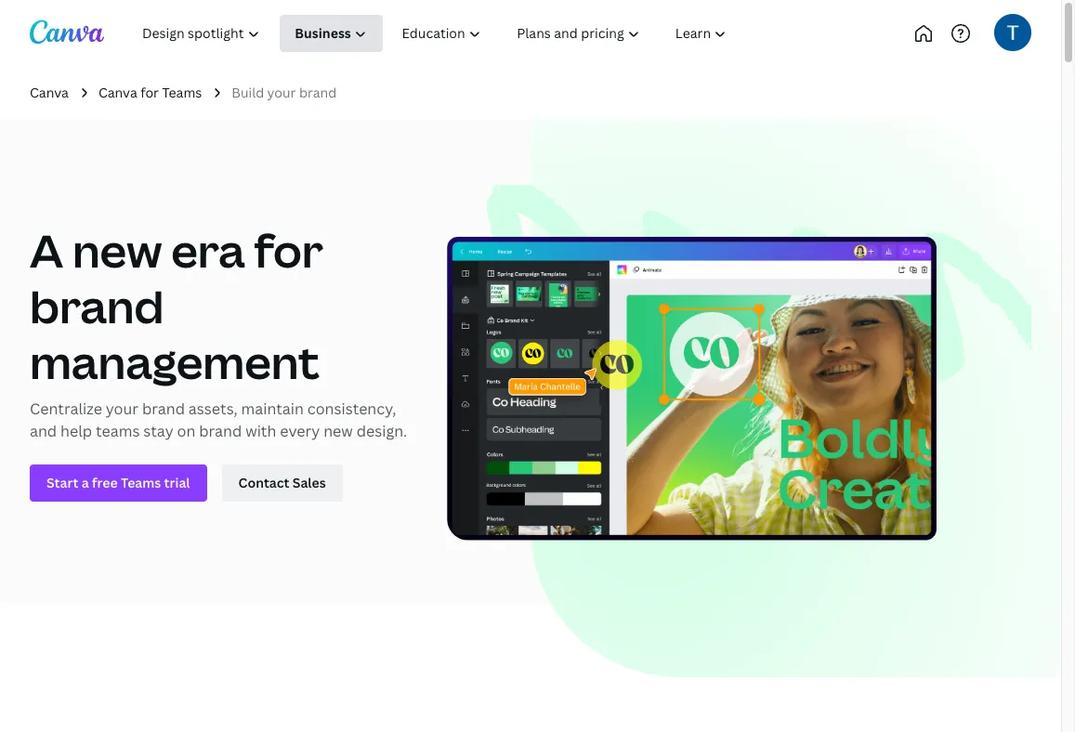 Task type: locate. For each thing, give the bounding box(es) containing it.
1 vertical spatial your
[[106, 399, 139, 419]]

new down consistency,
[[324, 421, 353, 442]]

1 vertical spatial new
[[324, 421, 353, 442]]

canva
[[30, 84, 69, 101], [98, 84, 137, 101]]

every
[[280, 421, 320, 442]]

2 canva from the left
[[98, 84, 137, 101]]

1 horizontal spatial for
[[254, 221, 323, 281]]

stay
[[143, 421, 173, 442]]

canva for teams link
[[98, 83, 202, 104]]

a new era for brand management centralize your brand assets, maintain consistency, and help teams stay on brand with every new design.
[[30, 221, 407, 442]]

brand
[[299, 84, 337, 101], [30, 276, 164, 337], [142, 399, 185, 419], [199, 421, 242, 442]]

design.
[[357, 421, 407, 442]]

for
[[140, 84, 159, 101], [254, 221, 323, 281]]

canva for canva for teams
[[98, 84, 137, 101]]

0 vertical spatial new
[[72, 221, 162, 281]]

your
[[267, 84, 296, 101], [106, 399, 139, 419]]

0 horizontal spatial new
[[72, 221, 162, 281]]

your right build
[[267, 84, 296, 101]]

1 horizontal spatial canva
[[98, 84, 137, 101]]

new
[[72, 221, 162, 281], [324, 421, 353, 442]]

0 horizontal spatial canva
[[30, 84, 69, 101]]

canva inside canva for teams link
[[98, 84, 137, 101]]

and
[[30, 421, 57, 442]]

for right the 'era' at the top of the page
[[254, 221, 323, 281]]

help
[[60, 421, 92, 442]]

0 horizontal spatial for
[[140, 84, 159, 101]]

teams
[[96, 421, 140, 442]]

build your brand
[[232, 84, 337, 101]]

your up "teams"
[[106, 399, 139, 419]]

for left the 'teams'
[[140, 84, 159, 101]]

for inside a new era for brand management centralize your brand assets, maintain consistency, and help teams stay on brand with every new design.
[[254, 221, 323, 281]]

canva link
[[30, 83, 69, 104]]

canva for teams
[[98, 84, 202, 101]]

assets,
[[188, 399, 238, 419]]

0 horizontal spatial your
[[106, 399, 139, 419]]

1 horizontal spatial your
[[267, 84, 296, 101]]

1 canva from the left
[[30, 84, 69, 101]]

new right a
[[72, 221, 162, 281]]

1 vertical spatial for
[[254, 221, 323, 281]]



Task type: describe. For each thing, give the bounding box(es) containing it.
a
[[30, 221, 63, 281]]

your inside a new era for brand management centralize your brand assets, maintain consistency, and help teams stay on brand with every new design.
[[106, 399, 139, 419]]

maintain
[[241, 399, 304, 419]]

hero foreground img image
[[447, 185, 1031, 541]]

build
[[232, 84, 264, 101]]

centralize
[[30, 399, 102, 419]]

teams
[[162, 84, 202, 101]]

management
[[30, 332, 319, 392]]

consistency,
[[307, 399, 396, 419]]

era
[[171, 221, 245, 281]]

frame 10288828 (3) image
[[531, 120, 1061, 678]]

with
[[245, 421, 276, 442]]

top level navigation element
[[126, 15, 806, 52]]

0 vertical spatial your
[[267, 84, 296, 101]]

1 horizontal spatial new
[[324, 421, 353, 442]]

0 vertical spatial for
[[140, 84, 159, 101]]

canva for canva
[[30, 84, 69, 101]]

on
[[177, 421, 195, 442]]



Task type: vqa. For each thing, say whether or not it's contained in the screenshot.
Owner button
no



